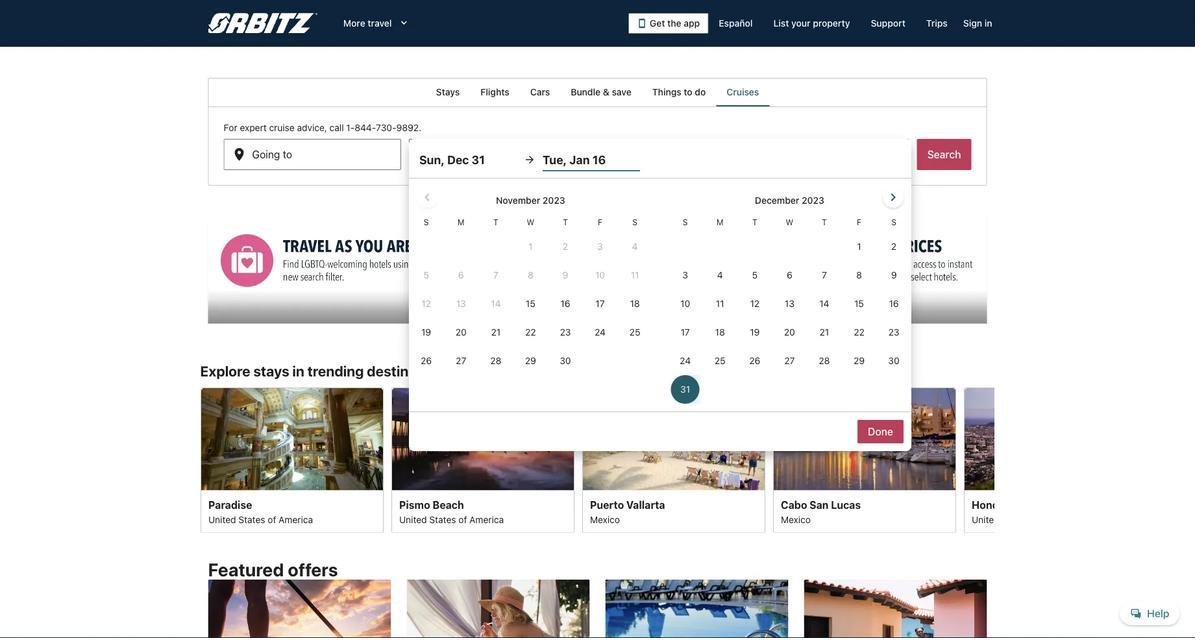 Task type: vqa. For each thing, say whether or not it's contained in the screenshot.
offers
yes



Task type: describe. For each thing, give the bounding box(es) containing it.
save
[[612, 87, 632, 97]]

bundle
[[571, 87, 601, 97]]

featured offers region
[[200, 551, 995, 638]]

property
[[813, 18, 850, 29]]

done button
[[857, 420, 904, 443]]

bundle & save link
[[560, 78, 642, 106]]

orbitz logo image
[[208, 13, 317, 34]]

november 2023
[[496, 195, 565, 206]]

pismo beach featuring a sunset, views and tropical scenes image
[[391, 387, 574, 490]]

of for honolulu
[[1031, 514, 1039, 525]]

-
[[473, 154, 477, 166]]

opens in a new window image
[[207, 217, 219, 229]]

cruise
[[269, 122, 295, 133]]

&
[[603, 87, 609, 97]]

november
[[496, 195, 540, 206]]

4 t from the left
[[822, 217, 827, 227]]

paradise united states of america
[[208, 498, 313, 525]]

honolulu
[[971, 498, 1017, 511]]

pismo beach united states of america
[[399, 498, 503, 525]]

destinations
[[367, 363, 450, 379]]

stays link
[[426, 78, 470, 106]]

support
[[871, 18, 906, 29]]

more travel
[[343, 18, 392, 29]]

united for honolulu
[[971, 514, 999, 525]]

w for november
[[527, 217, 534, 227]]

get
[[650, 18, 665, 29]]

search button
[[917, 139, 972, 170]]

2023 for november 2023
[[543, 195, 565, 206]]

do
[[695, 87, 706, 97]]

stays
[[436, 87, 460, 97]]

support link
[[860, 12, 916, 35]]

f for december 2023
[[857, 217, 861, 227]]

list your property link
[[763, 12, 860, 35]]

show next card image
[[987, 452, 1003, 468]]

puerto
[[590, 498, 624, 511]]

trips
[[926, 18, 948, 29]]

to
[[684, 87, 692, 97]]

explore
[[200, 363, 250, 379]]

9892.
[[396, 122, 421, 133]]

tue,
[[543, 153, 567, 167]]

jan inside the dec 31 - jan 16 button
[[480, 154, 497, 166]]

español
[[719, 18, 753, 29]]

vallarta
[[626, 498, 665, 511]]

travel
[[368, 18, 392, 29]]

december 2023
[[755, 195, 824, 206]]

trending
[[307, 363, 364, 379]]

bundle & save
[[571, 87, 632, 97]]

things to do link
[[642, 78, 716, 106]]

stays
[[253, 363, 289, 379]]

of for paradise
[[267, 514, 276, 525]]

trips link
[[916, 12, 958, 35]]

cruises link
[[716, 78, 769, 106]]

things to do
[[652, 87, 706, 97]]

united for paradise
[[208, 514, 236, 525]]

sign
[[963, 18, 982, 29]]

mexico inside cabo san lucas mexico
[[781, 514, 810, 525]]

advice,
[[297, 122, 327, 133]]

m for november 2023
[[458, 217, 464, 227]]

marina cabo san lucas which includes a marina, a coastal town and night scenes image
[[773, 387, 956, 490]]

cruises
[[727, 87, 759, 97]]

makiki - lower punchbowl - tantalus showing landscape views, a sunset and a city image
[[964, 387, 1147, 490]]

3 s from the left
[[683, 217, 688, 227]]

download the app button image
[[637, 18, 647, 29]]

844-
[[355, 122, 376, 133]]

app
[[684, 18, 700, 29]]

tue, jan 16
[[543, 153, 606, 167]]

sign in button
[[958, 12, 997, 35]]

in inside dropdown button
[[985, 18, 992, 29]]

san
[[809, 498, 828, 511]]



Task type: locate. For each thing, give the bounding box(es) containing it.
0 horizontal spatial 16
[[499, 154, 510, 166]]

1 vertical spatial in
[[292, 363, 304, 379]]

offers
[[288, 559, 338, 580]]

1 united from the left
[[208, 514, 236, 525]]

pismo
[[399, 498, 430, 511]]

2 horizontal spatial states
[[1002, 514, 1028, 525]]

of inside paradise united states of america
[[267, 514, 276, 525]]

states for honolulu
[[1002, 514, 1028, 525]]

tab list
[[208, 78, 987, 106]]

t
[[493, 217, 498, 227], [563, 217, 568, 227], [752, 217, 757, 227], [822, 217, 827, 227]]

jan right tue,
[[570, 153, 590, 167]]

0 horizontal spatial united
[[208, 514, 236, 525]]

puerto vallarta showing a beach, general coastal views and kayaking or canoeing image
[[582, 387, 765, 490]]

t down december
[[752, 217, 757, 227]]

31
[[472, 153, 485, 167], [459, 154, 470, 166]]

mexico inside puerto vallarta mexico
[[590, 514, 620, 525]]

0 horizontal spatial 31
[[459, 154, 470, 166]]

dec
[[447, 153, 469, 167], [437, 154, 456, 166]]

cabo
[[781, 498, 807, 511]]

1 horizontal spatial 2023
[[802, 195, 824, 206]]

of
[[267, 514, 276, 525], [458, 514, 467, 525], [1031, 514, 1039, 525]]

explore stays in trending destinations
[[200, 363, 450, 379]]

united down honolulu
[[971, 514, 999, 525]]

get the app
[[650, 18, 700, 29]]

0 horizontal spatial mexico
[[590, 514, 620, 525]]

0 vertical spatial in
[[985, 18, 992, 29]]

1 of from the left
[[267, 514, 276, 525]]

jan inside "tue, jan 16" button
[[570, 153, 590, 167]]

2 w from the left
[[786, 217, 793, 227]]

sun, dec 31 button
[[419, 148, 517, 171]]

16 right -
[[499, 154, 510, 166]]

2023 right the november
[[543, 195, 565, 206]]

things
[[652, 87, 681, 97]]

w down november 2023
[[527, 217, 534, 227]]

sign in
[[963, 18, 992, 29]]

las vegas featuring interior views image
[[200, 387, 383, 490]]

more travel button
[[333, 12, 420, 35]]

t down the november
[[493, 217, 498, 227]]

cabo san lucas mexico
[[781, 498, 861, 525]]

0 horizontal spatial 2023
[[543, 195, 565, 206]]

previous month image
[[419, 190, 435, 205]]

1 t from the left
[[493, 217, 498, 227]]

2 s from the left
[[632, 217, 637, 227]]

730-
[[376, 122, 396, 133]]

16 right tue,
[[592, 153, 606, 167]]

1 w from the left
[[527, 217, 534, 227]]

1 horizontal spatial 16
[[592, 153, 606, 167]]

1 m from the left
[[458, 217, 464, 227]]

2023 right december
[[802, 195, 824, 206]]

2 t from the left
[[563, 217, 568, 227]]

3 united from the left
[[971, 514, 999, 525]]

united down paradise
[[208, 514, 236, 525]]

next month image
[[885, 190, 901, 205]]

states
[[238, 514, 265, 525], [429, 514, 456, 525], [1002, 514, 1028, 525]]

featured
[[208, 559, 284, 580]]

puerto vallarta mexico
[[590, 498, 665, 525]]

1 america from the left
[[278, 514, 313, 525]]

america for honolulu
[[1042, 514, 1076, 525]]

4 s from the left
[[891, 217, 896, 227]]

1 horizontal spatial jan
[[570, 153, 590, 167]]

1 horizontal spatial in
[[985, 18, 992, 29]]

1 horizontal spatial mexico
[[781, 514, 810, 525]]

in right stays
[[292, 363, 304, 379]]

2 horizontal spatial of
[[1031, 514, 1039, 525]]

america for paradise
[[278, 514, 313, 525]]

for
[[224, 122, 237, 133]]

states for paradise
[[238, 514, 265, 525]]

sun, dec 31
[[419, 153, 485, 167]]

0 horizontal spatial states
[[238, 514, 265, 525]]

flights
[[481, 87, 509, 97]]

0 horizontal spatial f
[[598, 217, 602, 227]]

in inside 'featured offers' main content
[[292, 363, 304, 379]]

mexico down cabo
[[781, 514, 810, 525]]

3 of from the left
[[1031, 514, 1039, 525]]

america inside 'pismo beach united states of america'
[[469, 514, 503, 525]]

2 2023 from the left
[[802, 195, 824, 206]]

t down december 2023
[[822, 217, 827, 227]]

0 horizontal spatial america
[[278, 514, 313, 525]]

states inside 'pismo beach united states of america'
[[429, 514, 456, 525]]

1 s from the left
[[424, 217, 429, 227]]

featured offers main content
[[0, 78, 1195, 638]]

flights link
[[470, 78, 520, 106]]

december
[[755, 195, 799, 206]]

united inside paradise united states of america
[[208, 514, 236, 525]]

2 m from the left
[[717, 217, 723, 227]]

s
[[424, 217, 429, 227], [632, 217, 637, 227], [683, 217, 688, 227], [891, 217, 896, 227]]

m for december 2023
[[717, 217, 723, 227]]

w for december
[[786, 217, 793, 227]]

mexico down puerto
[[590, 514, 620, 525]]

cars link
[[520, 78, 560, 106]]

1-
[[346, 122, 355, 133]]

0 horizontal spatial m
[[458, 217, 464, 227]]

1 states from the left
[[238, 514, 265, 525]]

16
[[592, 153, 606, 167], [499, 154, 510, 166]]

cars
[[530, 87, 550, 97]]

list
[[773, 18, 789, 29]]

0 horizontal spatial of
[[267, 514, 276, 525]]

jan right -
[[480, 154, 497, 166]]

2023 for december 2023
[[802, 195, 824, 206]]

dec 31 - jan 16
[[437, 154, 510, 166]]

done
[[868, 426, 893, 438]]

america inside honolulu united states of america
[[1042, 514, 1076, 525]]

united
[[208, 514, 236, 525], [399, 514, 427, 525], [971, 514, 999, 525]]

search
[[927, 148, 961, 161]]

2 of from the left
[[458, 514, 467, 525]]

beach
[[432, 498, 464, 511]]

m
[[458, 217, 464, 227], [717, 217, 723, 227]]

jan
[[570, 153, 590, 167], [480, 154, 497, 166]]

tab list containing stays
[[208, 78, 987, 106]]

honolulu united states of america
[[971, 498, 1076, 525]]

2 f from the left
[[857, 217, 861, 227]]

1 mexico from the left
[[590, 514, 620, 525]]

w down december 2023
[[786, 217, 793, 227]]

1 horizontal spatial of
[[458, 514, 467, 525]]

mexico
[[590, 514, 620, 525], [781, 514, 810, 525]]

f for november 2023
[[598, 217, 602, 227]]

1 horizontal spatial f
[[857, 217, 861, 227]]

america inside paradise united states of america
[[278, 514, 313, 525]]

t down november 2023
[[563, 217, 568, 227]]

dec 31 - jan 16 button
[[409, 139, 586, 170]]

expert
[[240, 122, 267, 133]]

0 horizontal spatial w
[[527, 217, 534, 227]]

states down beach
[[429, 514, 456, 525]]

2 america from the left
[[469, 514, 503, 525]]

español button
[[708, 12, 763, 35]]

3 states from the left
[[1002, 514, 1028, 525]]

2 united from the left
[[399, 514, 427, 525]]

more
[[343, 18, 365, 29]]

tab list inside 'featured offers' main content
[[208, 78, 987, 106]]

0 horizontal spatial jan
[[480, 154, 497, 166]]

f
[[598, 217, 602, 227], [857, 217, 861, 227]]

featured offers
[[208, 559, 338, 580]]

for expert cruise advice, call 1-844-730-9892.
[[224, 122, 421, 133]]

3 america from the left
[[1042, 514, 1076, 525]]

1 horizontal spatial united
[[399, 514, 427, 525]]

lucas
[[831, 498, 861, 511]]

of inside 'pismo beach united states of america'
[[458, 514, 467, 525]]

paradise
[[208, 498, 252, 511]]

united inside honolulu united states of america
[[971, 514, 999, 525]]

united down pismo
[[399, 514, 427, 525]]

2 horizontal spatial america
[[1042, 514, 1076, 525]]

states inside paradise united states of america
[[238, 514, 265, 525]]

sun,
[[419, 153, 445, 167]]

2 mexico from the left
[[781, 514, 810, 525]]

states down paradise
[[238, 514, 265, 525]]

1 horizontal spatial america
[[469, 514, 503, 525]]

get the app link
[[628, 13, 708, 34]]

0 horizontal spatial in
[[292, 363, 304, 379]]

1 horizontal spatial m
[[717, 217, 723, 227]]

united inside 'pismo beach united states of america'
[[399, 514, 427, 525]]

3 t from the left
[[752, 217, 757, 227]]

1 f from the left
[[598, 217, 602, 227]]

in right "sign" at the top right of page
[[985, 18, 992, 29]]

1 2023 from the left
[[543, 195, 565, 206]]

states down honolulu
[[1002, 514, 1028, 525]]

2 horizontal spatial united
[[971, 514, 999, 525]]

1 horizontal spatial states
[[429, 514, 456, 525]]

show previous card image
[[192, 452, 208, 468]]

call
[[330, 122, 344, 133]]

in
[[985, 18, 992, 29], [292, 363, 304, 379]]

1 horizontal spatial 31
[[472, 153, 485, 167]]

america
[[278, 514, 313, 525], [469, 514, 503, 525], [1042, 514, 1076, 525]]

your
[[791, 18, 811, 29]]

states inside honolulu united states of america
[[1002, 514, 1028, 525]]

1 horizontal spatial w
[[786, 217, 793, 227]]

list your property
[[773, 18, 850, 29]]

of inside honolulu united states of america
[[1031, 514, 1039, 525]]

2 states from the left
[[429, 514, 456, 525]]

tue, jan 16 button
[[543, 148, 640, 171]]

2023
[[543, 195, 565, 206], [802, 195, 824, 206]]

the
[[667, 18, 681, 29]]



